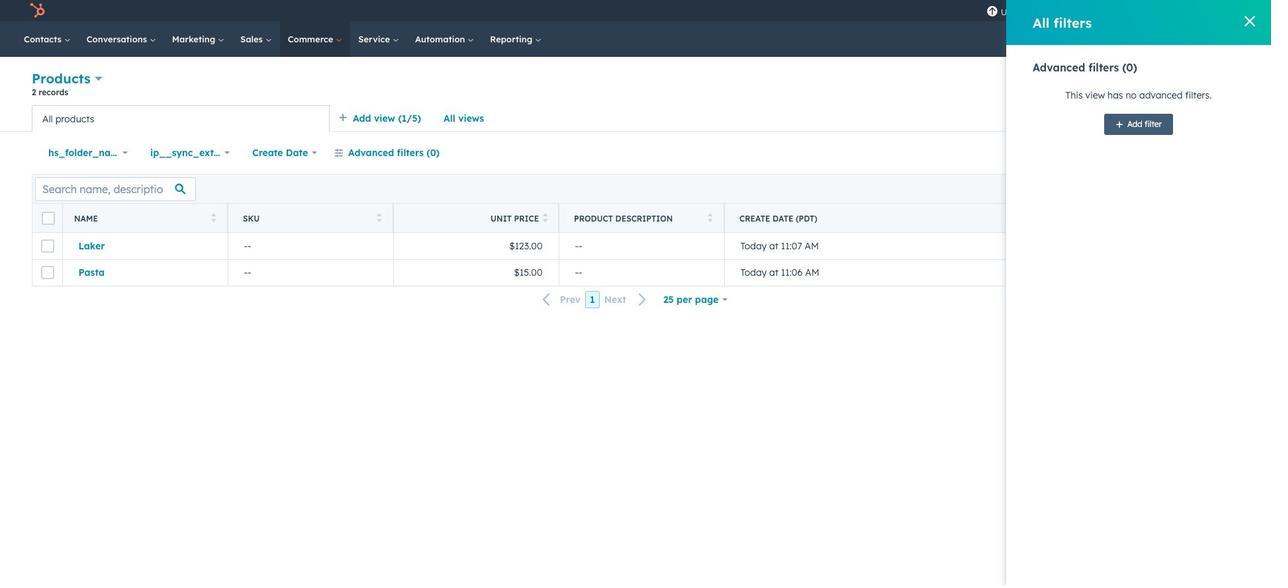 Task type: locate. For each thing, give the bounding box(es) containing it.
press to sort. image for 3rd press to sort. element from the right
[[376, 213, 381, 222]]

marketplaces image
[[1076, 6, 1088, 18]]

press to sort. image
[[211, 213, 216, 222]]

3 press to sort. element from the left
[[543, 213, 548, 224]]

menu
[[980, 0, 1255, 21]]

banner
[[32, 69, 1240, 105]]

2 horizontal spatial press to sort. image
[[708, 213, 712, 222]]

2 press to sort. image from the left
[[543, 213, 548, 222]]

Search HubSpot search field
[[1075, 28, 1225, 50]]

2 press to sort. element from the left
[[376, 213, 381, 224]]

1 horizontal spatial press to sort. image
[[543, 213, 548, 222]]

press to sort. element
[[211, 213, 216, 224], [376, 213, 381, 224], [543, 213, 548, 224], [708, 213, 712, 224]]

Search name, description, or SKU search field
[[35, 177, 196, 201]]

3 press to sort. image from the left
[[708, 213, 712, 222]]

1 press to sort. image from the left
[[376, 213, 381, 222]]

0 horizontal spatial press to sort. image
[[376, 213, 381, 222]]

press to sort. image
[[376, 213, 381, 222], [543, 213, 548, 222], [708, 213, 712, 222]]



Task type: describe. For each thing, give the bounding box(es) containing it.
4 press to sort. element from the left
[[708, 213, 712, 224]]

1 press to sort. element from the left
[[211, 213, 216, 224]]

jacob simon image
[[1176, 5, 1188, 17]]

press to sort. image for 4th press to sort. element from the left
[[708, 213, 712, 222]]

pagination navigation
[[535, 291, 655, 309]]

press to sort. image for 3rd press to sort. element
[[543, 213, 548, 222]]

close image
[[1245, 16, 1255, 26]]



Task type: vqa. For each thing, say whether or not it's contained in the screenshot.
4th Press to sort. element from the right
yes



